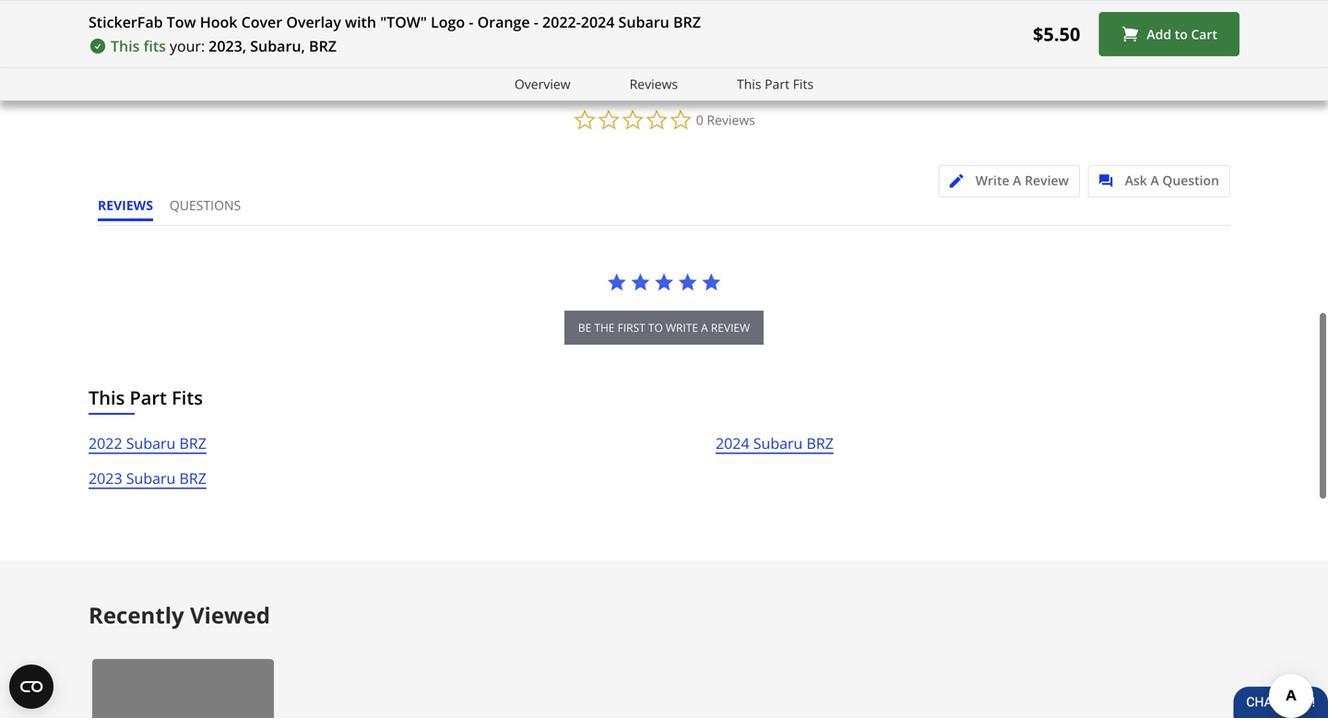 Task type: describe. For each thing, give the bounding box(es) containing it.
orange
[[478, 12, 530, 32]]

2022
[[89, 434, 122, 453]]

a
[[701, 320, 708, 335]]

0 vertical spatial this
[[111, 36, 140, 56]]

write a review
[[976, 172, 1069, 189]]

2024 subaru brz link
[[716, 432, 834, 467]]

with
[[345, 12, 376, 32]]

a for write
[[1013, 172, 1022, 189]]

$5.50
[[1033, 21, 1081, 47]]

first
[[618, 320, 646, 335]]

stickerfab tow hook cover overlay with "tow" logo - orange - 2022-2024 subaru brz
[[89, 12, 701, 32]]

2 vertical spatial this
[[89, 385, 125, 410]]

logo
[[431, 12, 465, 32]]

recently viewed
[[89, 601, 270, 631]]

write
[[976, 172, 1010, 189]]

overview link
[[515, 74, 571, 95]]

1 vertical spatial this
[[737, 75, 762, 93]]

review
[[1025, 172, 1069, 189]]

add to cart
[[1147, 25, 1218, 43]]

3 total reviews element
[[669, 0, 816, 4]]

fits
[[144, 36, 166, 56]]

tow
[[167, 12, 196, 32]]

brz for 2022 subaru brz
[[179, 434, 207, 453]]

write no frame image
[[950, 174, 973, 188]]

a for ask
[[1151, 172, 1160, 189]]

2022-
[[543, 12, 581, 32]]

empty star image for 2nd 12 total reviews element from left
[[1078, 0, 1092, 4]]

2023 subaru brz link
[[89, 467, 207, 502]]

review
[[711, 320, 750, 335]]

brz for 2024 subaru brz
[[807, 434, 834, 453]]

write
[[666, 320, 698, 335]]

2022 subaru brz link
[[89, 432, 207, 467]]

0 reviews
[[696, 111, 756, 129]]

1 horizontal spatial reviews
[[707, 111, 756, 129]]

9 total reviews element
[[492, 0, 640, 4]]

2022 subaru brz
[[89, 434, 207, 453]]

recently
[[89, 601, 184, 631]]

0 vertical spatial fits
[[793, 75, 814, 93]]

1 horizontal spatial this part fits
[[737, 75, 814, 93]]

1 - from the left
[[469, 12, 474, 32]]

reviews
[[98, 196, 153, 214]]

7 total reviews element
[[315, 0, 463, 4]]

ask a question button
[[1088, 165, 1231, 197]]

hook
[[200, 12, 238, 32]]

to inside 'button'
[[648, 320, 663, 335]]

cart
[[1192, 25, 1218, 43]]

dialog image
[[1099, 174, 1123, 188]]

powered
[[1133, 58, 1187, 75]]

2024 subaru brz
[[716, 434, 834, 453]]

subaru for 2023 subaru brz
[[126, 469, 176, 488]]

0 horizontal spatial fits
[[172, 385, 203, 410]]

powered by
[[1133, 58, 1208, 75]]

your:
[[170, 36, 205, 56]]

be the first to write a review button
[[564, 311, 764, 345]]

overlay
[[286, 12, 341, 32]]



Task type: locate. For each thing, give the bounding box(es) containing it.
1 12 total reviews element from the left
[[138, 0, 286, 4]]

0 vertical spatial reviews
[[630, 75, 678, 93]]

this part fits up 2022 subaru brz
[[89, 385, 203, 410]]

2 empty star image from the left
[[1078, 0, 1092, 4]]

add
[[1147, 25, 1172, 43]]

2 total reviews element
[[1199, 0, 1329, 4]]

1 horizontal spatial 12 total reviews element
[[1023, 0, 1170, 4]]

1 horizontal spatial empty star image
[[1078, 0, 1092, 4]]

0 horizontal spatial 12 total reviews element
[[138, 0, 286, 4]]

4 total reviews element
[[846, 0, 993, 4]]

12 total reviews element up $5.50
[[1023, 0, 1170, 4]]

to right first
[[648, 320, 663, 335]]

reviews
[[630, 75, 678, 93], [707, 111, 756, 129]]

subaru for 2024 subaru brz
[[754, 434, 803, 453]]

empty star image for 4 total reviews element
[[901, 0, 915, 4]]

subaru,
[[250, 36, 305, 56]]

0 horizontal spatial part
[[130, 385, 167, 410]]

- left 2022-
[[534, 12, 539, 32]]

1 empty star image from the left
[[901, 0, 915, 4]]

a
[[1013, 172, 1022, 189], [1151, 172, 1160, 189]]

2 a from the left
[[1151, 172, 1160, 189]]

1 vertical spatial to
[[648, 320, 663, 335]]

ask a question
[[1125, 172, 1220, 189]]

overview
[[515, 75, 571, 93]]

1 vertical spatial fits
[[172, 385, 203, 410]]

2 12 total reviews element from the left
[[1023, 0, 1170, 4]]

this
[[111, 36, 140, 56], [737, 75, 762, 93], [89, 385, 125, 410]]

2 - from the left
[[534, 12, 539, 32]]

write a review button
[[939, 165, 1080, 197]]

this part fits up the 0 reviews
[[737, 75, 814, 93]]

1 horizontal spatial -
[[534, 12, 539, 32]]

brz for 2023 subaru brz
[[179, 469, 207, 488]]

open widget image
[[9, 665, 54, 710]]

question
[[1163, 172, 1220, 189]]

1 vertical spatial 2024
[[716, 434, 750, 453]]

1 horizontal spatial fits
[[793, 75, 814, 93]]

- right logo on the left top
[[469, 12, 474, 32]]

subaru
[[619, 12, 670, 32], [126, 434, 176, 453], [754, 434, 803, 453], [126, 469, 176, 488]]

1 a from the left
[[1013, 172, 1022, 189]]

questions
[[170, 196, 241, 214]]

0 horizontal spatial to
[[648, 320, 663, 335]]

the
[[595, 320, 615, 335]]

0 horizontal spatial this part fits
[[89, 385, 203, 410]]

0 vertical spatial part
[[765, 75, 790, 93]]

12 total reviews element up hook
[[138, 0, 286, 4]]

tab list
[[98, 196, 258, 225]]

powered by link
[[1133, 58, 1240, 81]]

this down stickerfab
[[111, 36, 140, 56]]

to right add
[[1175, 25, 1188, 43]]

-
[[469, 12, 474, 32], [534, 12, 539, 32]]

0 vertical spatial 2024
[[581, 12, 615, 32]]

be
[[578, 320, 592, 335]]

0 horizontal spatial -
[[469, 12, 474, 32]]

part down 3 total reviews element in the right top of the page
[[765, 75, 790, 93]]

subaru for 2022 subaru brz
[[126, 434, 176, 453]]

this up 2022
[[89, 385, 125, 410]]

add to cart button
[[1099, 12, 1240, 56]]

be the first to write a review
[[578, 320, 750, 335]]

a right write on the top of page
[[1013, 172, 1022, 189]]

0 vertical spatial to
[[1175, 25, 1188, 43]]

2023
[[89, 469, 122, 488]]

0 horizontal spatial empty star image
[[901, 0, 915, 4]]

1 horizontal spatial to
[[1175, 25, 1188, 43]]

tab list containing reviews
[[98, 196, 258, 225]]

0 horizontal spatial a
[[1013, 172, 1022, 189]]

viewed
[[190, 601, 270, 631]]

2023,
[[209, 36, 246, 56]]

fits
[[793, 75, 814, 93], [172, 385, 203, 410]]

part up 2022 subaru brz
[[130, 385, 167, 410]]

this part fits link
[[737, 74, 814, 95]]

0 horizontal spatial 2024
[[581, 12, 615, 32]]

this fits your: 2023, subaru, brz
[[111, 36, 337, 56]]

a right ask
[[1151, 172, 1160, 189]]

to
[[1175, 25, 1188, 43], [648, 320, 663, 335]]

empty star image
[[901, 0, 915, 4], [1078, 0, 1092, 4]]

1 horizontal spatial part
[[765, 75, 790, 93]]

0
[[696, 111, 704, 129]]

1 horizontal spatial a
[[1151, 172, 1160, 189]]

0 horizontal spatial reviews
[[630, 75, 678, 93]]

by
[[1190, 58, 1204, 75]]

this up the 0 reviews
[[737, 75, 762, 93]]

star image
[[152, 0, 166, 4], [166, 0, 180, 4], [194, 0, 208, 4], [315, 0, 329, 4], [329, 0, 343, 4], [343, 0, 357, 4], [357, 0, 371, 4], [371, 0, 384, 4], [492, 0, 506, 4], [506, 0, 520, 4], [534, 0, 547, 4], [547, 0, 561, 4], [683, 0, 697, 4], [724, 0, 738, 4], [846, 0, 860, 4], [860, 0, 873, 4], [873, 0, 887, 4], [1050, 0, 1064, 4], [607, 272, 627, 292], [631, 272, 651, 292], [701, 272, 722, 292]]

this part fits
[[737, 75, 814, 93], [89, 385, 203, 410]]

0 vertical spatial this part fits
[[737, 75, 814, 93]]

reviews link
[[630, 74, 678, 95]]

1 vertical spatial part
[[130, 385, 167, 410]]

brz
[[674, 12, 701, 32], [309, 36, 337, 56], [179, 434, 207, 453], [807, 434, 834, 453], [179, 469, 207, 488]]

to inside "button"
[[1175, 25, 1188, 43]]

ask
[[1125, 172, 1148, 189]]

"tow"
[[380, 12, 427, 32]]

1 horizontal spatial 2024
[[716, 434, 750, 453]]

star image
[[138, 0, 152, 4], [180, 0, 194, 4], [520, 0, 534, 4], [669, 0, 683, 4], [697, 0, 710, 4], [710, 0, 724, 4], [887, 0, 901, 4], [1023, 0, 1036, 4], [1036, 0, 1050, 4], [1064, 0, 1078, 4], [1199, 0, 1213, 4], [654, 272, 674, 292], [678, 272, 698, 292]]

2024
[[581, 12, 615, 32], [716, 434, 750, 453]]

1 vertical spatial this part fits
[[89, 385, 203, 410]]

cover
[[241, 12, 282, 32]]

2023 subaru brz
[[89, 469, 207, 488]]

12 total reviews element
[[138, 0, 286, 4], [1023, 0, 1170, 4]]

1 vertical spatial reviews
[[707, 111, 756, 129]]

stickerfab
[[89, 12, 163, 32]]

part
[[765, 75, 790, 93], [130, 385, 167, 410]]



Task type: vqa. For each thing, say whether or not it's contained in the screenshot.
a subaru forester Thumbnail Image
no



